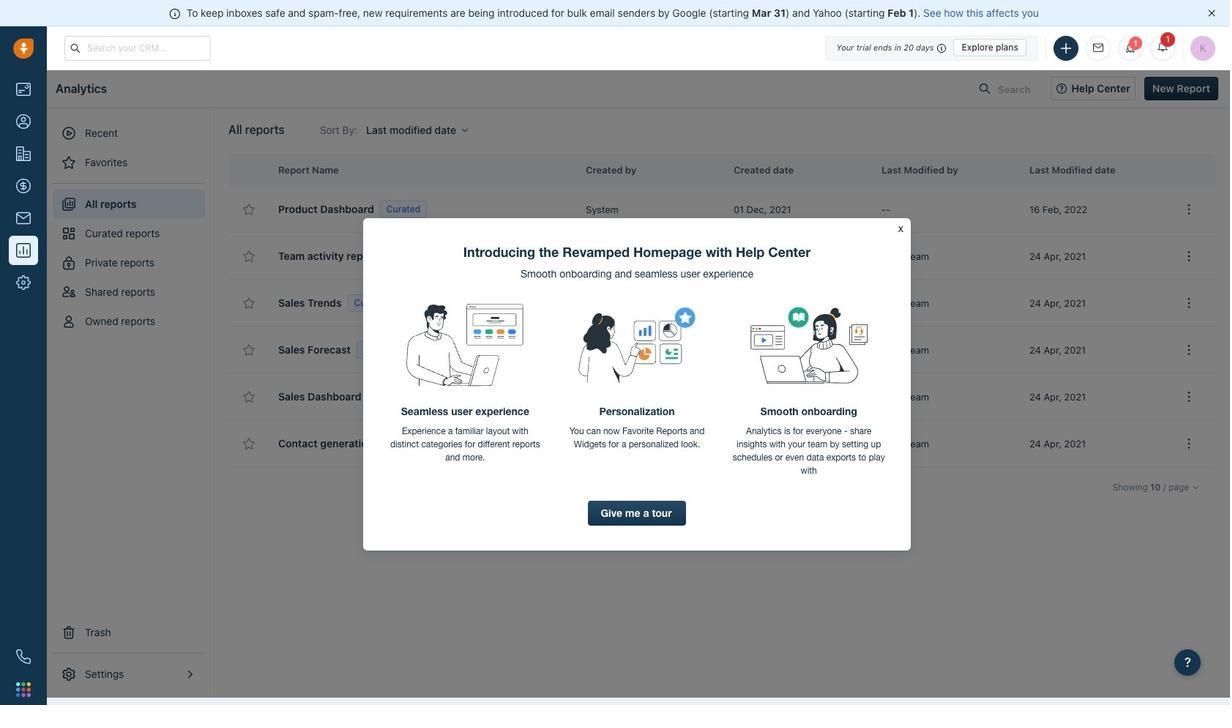 Task type: locate. For each thing, give the bounding box(es) containing it.
phone image
[[16, 650, 31, 664]]

Search your CRM... text field
[[64, 36, 211, 60]]

close image
[[1209, 10, 1216, 17]]



Task type: describe. For each thing, give the bounding box(es) containing it.
freshworks switcher image
[[16, 683, 31, 697]]

phone element
[[9, 642, 38, 672]]

send email image
[[1094, 43, 1104, 53]]



